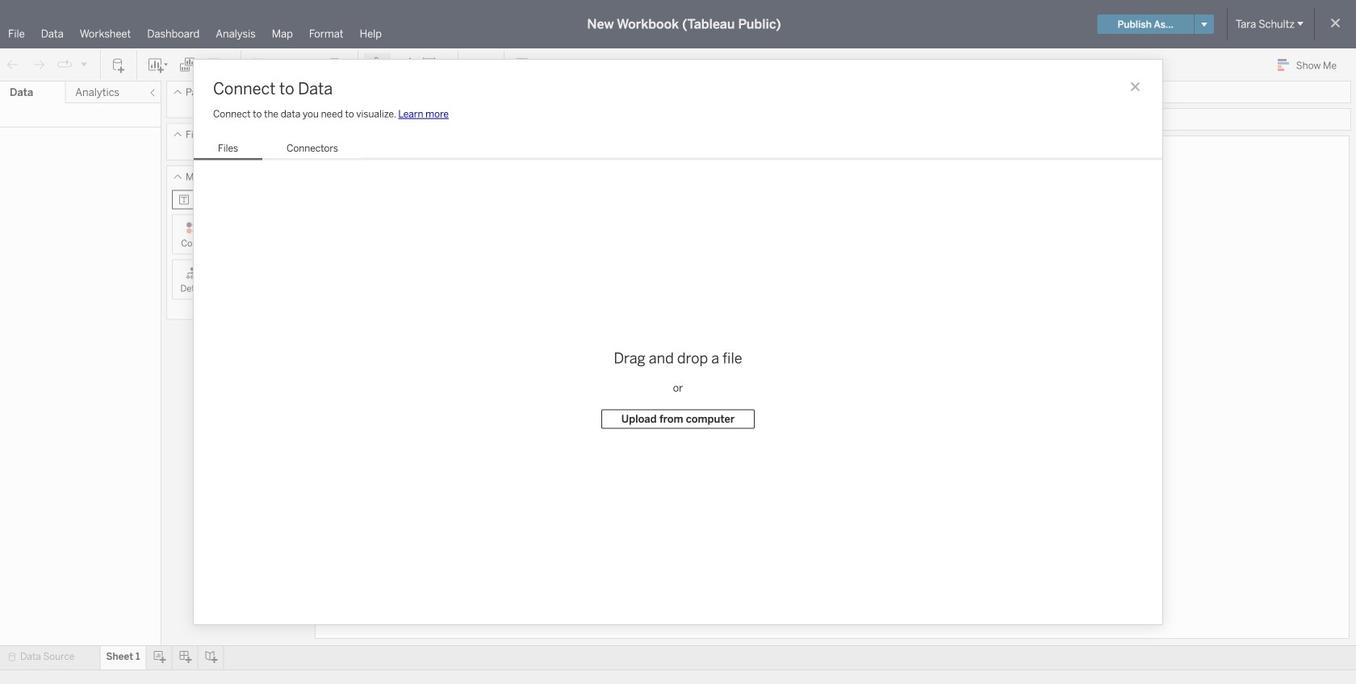 Task type: vqa. For each thing, say whether or not it's contained in the screenshot.
salesforce logo
no



Task type: describe. For each thing, give the bounding box(es) containing it.
0 horizontal spatial replay animation image
[[57, 57, 73, 73]]

new data source image
[[111, 57, 127, 73]]

sort descending image
[[303, 57, 319, 73]]

totals image
[[329, 57, 348, 73]]



Task type: locate. For each thing, give the bounding box(es) containing it.
format workbook image
[[396, 57, 413, 73]]

sort ascending image
[[277, 57, 293, 73]]

replay animation image
[[57, 57, 73, 73], [79, 59, 89, 69]]

duplicate image
[[179, 57, 195, 73]]

redo image
[[31, 57, 47, 73]]

show/hide cards image
[[468, 57, 494, 73]]

swap rows and columns image
[[251, 57, 267, 73]]

list box
[[194, 139, 362, 161]]

clear sheet image
[[205, 57, 231, 73]]

new worksheet image
[[147, 57, 170, 73]]

undo image
[[5, 57, 21, 73]]

fit image
[[422, 57, 448, 73]]

collapse image
[[148, 88, 157, 98]]

highlight image
[[368, 57, 387, 73]]

1 horizontal spatial replay animation image
[[79, 59, 89, 69]]

download image
[[514, 57, 530, 73]]

replay animation image right redo icon
[[57, 57, 73, 73]]

replay animation image left new data source image
[[79, 59, 89, 69]]



